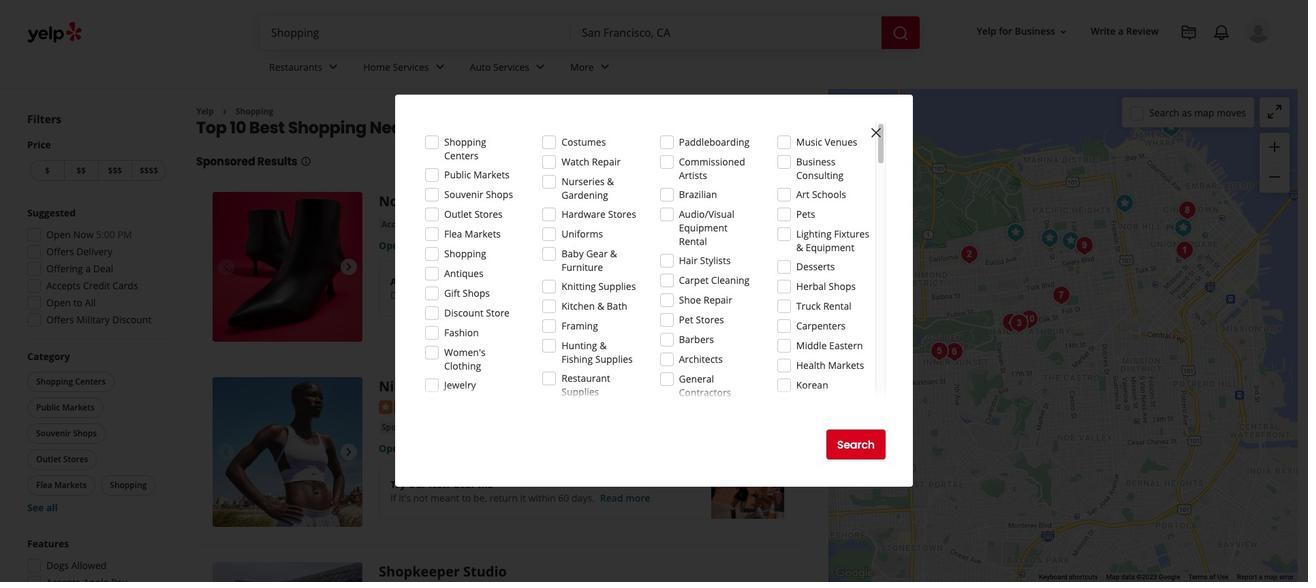 Task type: describe. For each thing, give the bounding box(es) containing it.
restaurant supplies
[[562, 372, 611, 399]]

group containing features
[[23, 538, 169, 583]]

open to all
[[46, 296, 96, 309]]

fishing
[[562, 353, 593, 366]]

the love of ganesha image
[[1006, 310, 1033, 337]]

shoe repair
[[679, 294, 733, 307]]

shopping centers inside shopping centers button
[[36, 376, 106, 388]]

souvenir shops button
[[27, 424, 106, 444]]

nurseries
[[562, 175, 605, 188]]

outlet inside button
[[36, 454, 61, 466]]

knitting supplies
[[562, 280, 636, 293]]

nike san francisco
[[379, 378, 507, 396]]

equipment inside audio/visual equipment rental
[[679, 222, 728, 234]]

nordstrom rack - daly city
[[379, 192, 562, 211]]

public markets inside search dialog
[[444, 168, 510, 181]]

search as map moves
[[1150, 106, 1247, 119]]

offers delivery
[[46, 245, 113, 258]]

shopping centers inside search dialog
[[444, 136, 486, 162]]

read inside try our new gear irl if it's not meant to be, return it within 60 days. read more
[[600, 492, 623, 505]]

markets down shopping centers button
[[62, 402, 95, 414]]

report a map error link
[[1237, 574, 1294, 581]]

yelp for business
[[977, 25, 1056, 38]]

cris consignment image
[[1111, 190, 1139, 217]]

see all button
[[27, 502, 58, 515]]

16 chevron down v2 image
[[1058, 26, 1069, 37]]

projects image
[[1181, 25, 1198, 41]]

shopping up antiques
[[444, 247, 486, 260]]

shopping inside button
[[110, 480, 147, 491]]

& inside the baby gear & furniture
[[610, 247, 617, 260]]

hunting & fishing supplies
[[562, 339, 633, 366]]

irl
[[478, 478, 493, 491]]

centers inside button
[[75, 376, 106, 388]]

amazing gifts under $50 dolce vita, adidas and kate spade new york. read more
[[391, 276, 644, 302]]

days.
[[572, 492, 595, 505]]

francisco
[[442, 378, 507, 396]]

suggested
[[27, 207, 76, 219]]

watch
[[562, 155, 590, 168]]

write a review
[[1091, 25, 1159, 38]]

hardware stores
[[562, 208, 637, 221]]

deal
[[93, 262, 113, 275]]

nike san francisco image
[[213, 378, 363, 528]]

outlet stores inside search dialog
[[444, 208, 503, 221]]

truck rental
[[797, 300, 852, 313]]

button down image
[[1002, 219, 1030, 247]]

carpet cleaning
[[679, 274, 750, 287]]

centers inside search dialog
[[444, 149, 479, 162]]

vita,
[[418, 289, 437, 302]]

more
[[571, 60, 594, 73]]

services for auto services
[[493, 60, 530, 73]]

allowed
[[71, 560, 107, 573]]

$$$$ button
[[132, 160, 166, 181]]

flea inside button
[[36, 480, 52, 491]]

map data ©2023 google
[[1107, 574, 1181, 581]]

nike
[[379, 378, 411, 396]]

nike san francisco link
[[379, 378, 507, 396]]

california
[[534, 117, 615, 139]]

next image
[[341, 445, 357, 461]]

all
[[85, 296, 96, 309]]

public inside search dialog
[[444, 168, 471, 181]]

shoe for shoe repair
[[679, 294, 701, 307]]

moves
[[1217, 106, 1247, 119]]

souvenir shops inside search dialog
[[444, 188, 513, 201]]

she her image
[[1057, 228, 1085, 255]]

sporting goods button
[[379, 421, 446, 435]]

sakura image
[[926, 338, 953, 365]]

shopping up 16 info v2 image at the left of the page
[[288, 117, 367, 139]]

it
[[520, 492, 526, 505]]

carpenters
[[797, 320, 846, 333]]

shopkeeper studio link
[[379, 563, 507, 582]]

uniforms
[[562, 228, 603, 241]]

features
[[27, 538, 69, 551]]

costumes
[[562, 136, 606, 149]]

map for moves
[[1195, 106, 1215, 119]]

until
[[407, 240, 427, 252]]

accessories button
[[379, 218, 432, 232]]

art schools
[[797, 188, 847, 201]]

expand map image
[[1267, 104, 1283, 120]]

business consulting
[[797, 155, 844, 182]]

fixtures
[[834, 228, 870, 241]]

herbal shops
[[797, 280, 856, 293]]

24 chevron down v2 image for home services
[[432, 59, 448, 75]]

eastern
[[830, 339, 863, 352]]

shopping right 16 chevron right v2 "icon"
[[236, 106, 274, 117]]

sponsored results
[[196, 154, 298, 170]]

outlet stores button
[[27, 450, 97, 470]]

group containing category
[[25, 350, 169, 515]]

google
[[1159, 574, 1181, 581]]

sporting goods
[[382, 422, 444, 433]]

nike san francisco image
[[1170, 215, 1197, 242]]

music venues
[[797, 136, 858, 149]]

data
[[1122, 574, 1135, 581]]

dolce
[[391, 289, 416, 302]]

previous image
[[218, 445, 234, 461]]

offers for offers military discount
[[46, 314, 74, 326]]

home services
[[363, 60, 429, 73]]

if
[[391, 492, 396, 505]]

general
[[679, 373, 714, 386]]

open now 5:00 pm
[[46, 228, 132, 241]]

search image
[[893, 25, 909, 41]]

business inside "button"
[[1015, 25, 1056, 38]]

nordstrom rack - daly city image
[[213, 192, 363, 342]]

keyboard shortcuts button
[[1039, 573, 1098, 583]]

within
[[529, 492, 556, 505]]

schools
[[812, 188, 847, 201]]

flea markets inside button
[[36, 480, 87, 491]]

barbers
[[679, 333, 714, 346]]

women's clothing
[[444, 346, 486, 373]]

write
[[1091, 25, 1116, 38]]

studio
[[463, 563, 507, 582]]

a for offering
[[85, 262, 91, 275]]

see all
[[27, 502, 58, 515]]

home services link
[[353, 49, 459, 89]]

search dialog
[[0, 0, 1309, 583]]

search for search as map moves
[[1150, 106, 1180, 119]]

a for write
[[1119, 25, 1124, 38]]

10
[[230, 117, 246, 139]]

supplies for knitting supplies
[[599, 280, 636, 293]]

nordstrom rack - daly city link
[[379, 192, 562, 211]]

slideshow element for nike
[[213, 378, 363, 528]]

under
[[459, 276, 488, 289]]

shopping button
[[101, 476, 156, 496]]

16 info v2 image
[[300, 156, 311, 167]]

public inside button
[[36, 402, 60, 414]]

accepts
[[46, 279, 81, 292]]

0 horizontal spatial discount
[[112, 314, 152, 326]]

shoe stores link
[[492, 218, 545, 232]]

souvenir inside search dialog
[[444, 188, 484, 201]]

$
[[45, 165, 50, 177]]

artists
[[679, 169, 707, 182]]

lighting fixtures & equipment
[[797, 228, 870, 254]]

art
[[797, 188, 810, 201]]

audio/visual
[[679, 208, 735, 221]]

supplies inside hunting & fishing supplies
[[596, 353, 633, 366]]

restaurants link
[[258, 49, 353, 89]]

love on haight image
[[1016, 306, 1043, 333]]

$$ button
[[64, 160, 98, 181]]

repair for shoe repair
[[704, 294, 733, 307]]

services for home services
[[393, 60, 429, 73]]



Task type: vqa. For each thing, say whether or not it's contained in the screenshot.
bottom Fast Food button
no



Task type: locate. For each thing, give the bounding box(es) containing it.
& for nurseries & gardening
[[607, 175, 614, 188]]

2 24 chevron down v2 image from the left
[[432, 59, 448, 75]]

dogs allowed
[[46, 560, 107, 573]]

& for kitchen & bath
[[598, 300, 604, 313]]

2 offers from the top
[[46, 314, 74, 326]]

report a map error
[[1237, 574, 1294, 581]]

24 chevron down v2 image inside restaurants link
[[325, 59, 342, 75]]

zoom in image
[[1267, 139, 1283, 155]]

user actions element
[[966, 17, 1290, 101]]

repair down carpet cleaning
[[704, 294, 733, 307]]

auto services
[[470, 60, 530, 73]]

more right days.
[[626, 492, 651, 505]]

0 horizontal spatial flea
[[36, 480, 52, 491]]

1 24 chevron down v2 image from the left
[[325, 59, 342, 75]]

1 vertical spatial search
[[837, 437, 875, 453]]

0 horizontal spatial outlet
[[36, 454, 61, 466]]

24 chevron down v2 image inside the home services link
[[432, 59, 448, 75]]

keyboard shortcuts
[[1039, 574, 1098, 581]]

1 horizontal spatial outlet
[[444, 208, 472, 221]]

yelp for "yelp" 'link'
[[196, 106, 214, 117]]

gift
[[444, 287, 460, 300]]

1 slideshow element from the top
[[213, 192, 363, 342]]

new left york.
[[543, 289, 563, 302]]

-
[[494, 192, 498, 211]]

nest maternity image
[[1036, 225, 1064, 252]]

adidas
[[440, 289, 469, 302]]

foggy notion image
[[956, 241, 983, 269]]

24 chevron down v2 image right more
[[597, 59, 613, 75]]

0 horizontal spatial pm
[[118, 228, 132, 241]]

delivery
[[77, 245, 113, 258]]

health markets
[[797, 359, 865, 372]]

group
[[1260, 133, 1290, 193], [23, 207, 169, 331], [25, 350, 169, 515], [23, 538, 169, 583]]

results
[[257, 154, 298, 170]]

1 horizontal spatial discount
[[444, 307, 484, 320]]

san francisco mercantile image
[[998, 309, 1025, 337]]

0 vertical spatial supplies
[[599, 280, 636, 293]]

0 vertical spatial outlet stores
[[444, 208, 503, 221]]

flea markets up all
[[36, 480, 87, 491]]

1 vertical spatial rental
[[824, 300, 852, 313]]

open for until
[[379, 240, 405, 252]]

category
[[27, 350, 70, 363]]

rental up hair
[[679, 235, 707, 248]]

equipment down audio/visual
[[679, 222, 728, 234]]

next image
[[341, 259, 357, 276]]

1 horizontal spatial souvenir shops
[[444, 188, 513, 201]]

westfield san francisco centre image
[[1171, 237, 1199, 264]]

1 horizontal spatial flea
[[444, 228, 462, 241]]

shoe inside search dialog
[[679, 294, 701, 307]]

a left deal
[[85, 262, 91, 275]]

1 horizontal spatial flea markets
[[444, 228, 501, 241]]

0 vertical spatial souvenir shops
[[444, 188, 513, 201]]

dogs
[[46, 560, 69, 573]]

1 vertical spatial new
[[429, 478, 451, 491]]

equipment down lighting
[[806, 241, 855, 254]]

map for error
[[1265, 574, 1278, 581]]

1 vertical spatial public markets
[[36, 402, 95, 414]]

a right report
[[1259, 574, 1263, 581]]

new inside amazing gifts under $50 dolce vita, adidas and kate spade new york. read more
[[543, 289, 563, 302]]

shops inside button
[[73, 428, 97, 440]]

markets down eastern
[[828, 359, 865, 372]]

$$$
[[108, 165, 122, 177]]

2 horizontal spatial a
[[1259, 574, 1263, 581]]

repair down costumes
[[592, 155, 621, 168]]

gear up furniture
[[586, 247, 608, 260]]

services
[[393, 60, 429, 73], [493, 60, 530, 73]]

0 horizontal spatial services
[[393, 60, 429, 73]]

pm right 9:00
[[451, 240, 465, 252]]

markets up the -
[[474, 168, 510, 181]]

terms of use link
[[1189, 574, 1229, 581]]

1 horizontal spatial map
[[1265, 574, 1278, 581]]

public
[[444, 168, 471, 181], [36, 402, 60, 414]]

offers for offers delivery
[[46, 245, 74, 258]]

public up nordstrom rack - daly city
[[444, 168, 471, 181]]

new inside try our new gear irl if it's not meant to be, return it within 60 days. read more
[[429, 478, 451, 491]]

supplies up 'restaurant'
[[596, 353, 633, 366]]

music
[[797, 136, 823, 149]]

1 horizontal spatial new
[[543, 289, 563, 302]]

map right 'as'
[[1195, 106, 1215, 119]]

outlet stores inside button
[[36, 454, 88, 466]]

hair
[[679, 254, 698, 267]]

1 vertical spatial yelp
[[196, 106, 214, 117]]

shopping centers
[[444, 136, 486, 162], [36, 376, 106, 388]]

shopkeeper studio
[[379, 563, 507, 582]]

error
[[1280, 574, 1294, 581]]

2 services from the left
[[493, 60, 530, 73]]

hunting
[[562, 339, 597, 352]]

pm right 5:00
[[118, 228, 132, 241]]

2 slideshow element from the top
[[213, 378, 363, 528]]

general contractors
[[679, 373, 732, 399]]

shoe for shoe stores
[[495, 219, 515, 231]]

0 horizontal spatial public
[[36, 402, 60, 414]]

3 24 chevron down v2 image from the left
[[532, 59, 549, 75]]

new up meant
[[429, 478, 451, 491]]

0 vertical spatial read
[[594, 289, 617, 302]]

1 horizontal spatial business
[[1015, 25, 1056, 38]]

souvenir shops inside button
[[36, 428, 97, 440]]

san right near on the top
[[412, 117, 444, 139]]

to inside group
[[73, 296, 82, 309]]

& right hunting
[[600, 339, 607, 352]]

1 horizontal spatial repair
[[704, 294, 733, 307]]

our
[[408, 478, 427, 491]]

0 horizontal spatial outlet stores
[[36, 454, 88, 466]]

0 vertical spatial public markets
[[444, 168, 510, 181]]

middle
[[797, 339, 827, 352]]

1 vertical spatial centers
[[75, 376, 106, 388]]

24 chevron down v2 image for more
[[597, 59, 613, 75]]

baby gear & furniture
[[562, 247, 617, 274]]

0 horizontal spatial new
[[429, 478, 451, 491]]

1 horizontal spatial public
[[444, 168, 471, 181]]

16 chevron right v2 image
[[219, 106, 230, 117]]

more inside amazing gifts under $50 dolce vita, adidas and kate spade new york. read more
[[619, 289, 644, 302]]

0 vertical spatial souvenir
[[444, 188, 484, 201]]

public up souvenir shops button
[[36, 402, 60, 414]]

1 horizontal spatial yelp
[[977, 25, 997, 38]]

markets down outlet stores button
[[54, 480, 87, 491]]

mai do - san francisco image
[[1071, 232, 1098, 260]]

more inside try our new gear irl if it's not meant to be, return it within 60 days. read more
[[626, 492, 651, 505]]

group containing suggested
[[23, 207, 169, 331]]

0 vertical spatial business
[[1015, 25, 1056, 38]]

shopping inside button
[[36, 376, 73, 388]]

markets down rack
[[465, 228, 501, 241]]

0 vertical spatial map
[[1195, 106, 1215, 119]]

2 vertical spatial supplies
[[562, 386, 599, 399]]

shoe inside button
[[495, 219, 515, 231]]

24 chevron down v2 image inside the more link
[[597, 59, 613, 75]]

1 vertical spatial shoe
[[679, 294, 701, 307]]

open for to
[[46, 296, 71, 309]]

discount store
[[444, 307, 510, 320]]

equipment
[[679, 222, 728, 234], [806, 241, 855, 254]]

0 vertical spatial flea
[[444, 228, 462, 241]]

gear
[[586, 247, 608, 260], [453, 478, 476, 491]]

rental down herbal shops
[[824, 300, 852, 313]]

audio/visual equipment rental
[[679, 208, 735, 248]]

24 chevron down v2 image right auto services
[[532, 59, 549, 75]]

4 24 chevron down v2 image from the left
[[597, 59, 613, 75]]

shopping down category
[[36, 376, 73, 388]]

0 vertical spatial new
[[543, 289, 563, 302]]

truck
[[797, 300, 821, 313]]

0 horizontal spatial centers
[[75, 376, 106, 388]]

search inside button
[[837, 437, 875, 453]]

supplies
[[599, 280, 636, 293], [596, 353, 633, 366], [562, 386, 599, 399]]

price
[[27, 138, 51, 151]]

3 star rating image
[[379, 401, 453, 414]]

map region
[[736, 67, 1309, 583]]

open down accepts
[[46, 296, 71, 309]]

shopping up nordstrom rack - daly city link
[[444, 136, 486, 149]]

1 horizontal spatial public markets
[[444, 168, 510, 181]]

read right days.
[[600, 492, 623, 505]]

1 horizontal spatial pm
[[451, 240, 465, 252]]

open down the suggested
[[46, 228, 71, 241]]

pet stores
[[679, 314, 724, 326]]

public markets inside button
[[36, 402, 95, 414]]

1 vertical spatial equipment
[[806, 241, 855, 254]]

souvenir inside button
[[36, 428, 71, 440]]

0 horizontal spatial repair
[[592, 155, 621, 168]]

& inside hunting & fishing supplies
[[600, 339, 607, 352]]

1 horizontal spatial to
[[462, 492, 471, 505]]

accessories link
[[379, 218, 432, 232]]

hair stylists
[[679, 254, 731, 267]]

pm
[[118, 228, 132, 241], [451, 240, 465, 252]]

francisco,
[[447, 117, 531, 139]]

souvenir up sunglasses
[[444, 188, 484, 201]]

& inside lighting fixtures & equipment
[[797, 241, 804, 254]]

map
[[1195, 106, 1215, 119], [1265, 574, 1278, 581]]

return
[[490, 492, 518, 505]]

restaurants
[[269, 60, 323, 73]]

google image
[[832, 565, 877, 583]]

public markets up rack
[[444, 168, 510, 181]]

top 10 best shopping near san francisco, california
[[196, 117, 615, 139]]

0 vertical spatial slideshow element
[[213, 192, 363, 342]]

1 horizontal spatial equipment
[[806, 241, 855, 254]]

1 vertical spatial souvenir shops
[[36, 428, 97, 440]]

1 vertical spatial repair
[[704, 294, 733, 307]]

24 chevron down v2 image right restaurants in the left of the page
[[325, 59, 342, 75]]

offers down open to all
[[46, 314, 74, 326]]

map left error
[[1265, 574, 1278, 581]]

zoom out image
[[1267, 169, 1283, 186]]

slideshow element for nordstrom
[[213, 192, 363, 342]]

0 vertical spatial shopping centers
[[444, 136, 486, 162]]

the san francisco sock market at pier 39 image
[[1158, 114, 1185, 141]]

supplies down 'restaurant'
[[562, 386, 599, 399]]

souvenir up outlet stores button
[[36, 428, 71, 440]]

0 horizontal spatial shopping centers
[[36, 376, 106, 388]]

& for hunting & fishing supplies
[[600, 339, 607, 352]]

knitting
[[562, 280, 596, 293]]

$$$$
[[140, 165, 158, 177]]

0 horizontal spatial flea markets
[[36, 480, 87, 491]]

1 horizontal spatial souvenir
[[444, 188, 484, 201]]

open down "accessories" link
[[379, 240, 405, 252]]

0 vertical spatial search
[[1150, 106, 1180, 119]]

yelp left the for
[[977, 25, 997, 38]]

a right write
[[1119, 25, 1124, 38]]

pm for open now 5:00 pm
[[118, 228, 132, 241]]

1 vertical spatial outlet stores
[[36, 454, 88, 466]]

1 horizontal spatial search
[[1150, 106, 1180, 119]]

more link
[[560, 49, 624, 89]]

try our new gear irl if it's not meant to be, return it within 60 days. read more
[[391, 478, 651, 505]]

filters
[[27, 112, 61, 127]]

0 horizontal spatial a
[[85, 262, 91, 275]]

1 horizontal spatial outlet stores
[[444, 208, 503, 221]]

shopping centers up nordstrom rack - daly city link
[[444, 136, 486, 162]]

1 vertical spatial a
[[85, 262, 91, 275]]

open for now
[[46, 228, 71, 241]]

business
[[1015, 25, 1056, 38], [797, 155, 836, 168]]

not
[[413, 492, 428, 505]]

flea markets down rack
[[444, 228, 501, 241]]

shopping centers up public markets button
[[36, 376, 106, 388]]

1 vertical spatial flea
[[36, 480, 52, 491]]

0 vertical spatial more
[[619, 289, 644, 302]]

souvenir shops up sunglasses
[[444, 188, 513, 201]]

0 horizontal spatial rental
[[679, 235, 707, 248]]

kitchen & bath
[[562, 300, 628, 313]]

1 vertical spatial gear
[[453, 478, 476, 491]]

1 vertical spatial san
[[414, 378, 439, 396]]

0 vertical spatial flea markets
[[444, 228, 501, 241]]

0 horizontal spatial search
[[837, 437, 875, 453]]

previous image
[[218, 259, 234, 276]]

0 vertical spatial offers
[[46, 245, 74, 258]]

discount down cards
[[112, 314, 152, 326]]

1 vertical spatial slideshow element
[[213, 378, 363, 528]]

shoe down the -
[[495, 219, 515, 231]]

new
[[543, 289, 563, 302], [429, 478, 451, 491]]

0 vertical spatial outlet
[[444, 208, 472, 221]]

0 horizontal spatial to
[[73, 296, 82, 309]]

slideshow element
[[213, 192, 363, 342], [213, 378, 363, 528]]

0 vertical spatial shoe
[[495, 219, 515, 231]]

0 vertical spatial yelp
[[977, 25, 997, 38]]

business up consulting
[[797, 155, 836, 168]]

anime pop image
[[1174, 197, 1201, 224]]

rack
[[458, 192, 490, 211]]

flea inside search dialog
[[444, 228, 462, 241]]

0 horizontal spatial map
[[1195, 106, 1215, 119]]

gear inside the baby gear & furniture
[[586, 247, 608, 260]]

centers down the francisco,
[[444, 149, 479, 162]]

1 vertical spatial business
[[797, 155, 836, 168]]

1 horizontal spatial gear
[[586, 247, 608, 260]]

yelp left 16 chevron right v2 "icon"
[[196, 106, 214, 117]]

1 vertical spatial to
[[462, 492, 471, 505]]

None search field
[[260, 16, 923, 49]]

0 vertical spatial to
[[73, 296, 82, 309]]

0 horizontal spatial business
[[797, 155, 836, 168]]

flea markets
[[444, 228, 501, 241], [36, 480, 87, 491]]

close image
[[868, 125, 885, 141]]

sporting goods link
[[379, 421, 446, 435]]

outlet inside search dialog
[[444, 208, 472, 221]]

supplies inside restaurant supplies
[[562, 386, 599, 399]]

top
[[196, 117, 227, 139]]

& inside nurseries & gardening
[[607, 175, 614, 188]]

services right auto
[[493, 60, 530, 73]]

open down sporting
[[379, 442, 405, 455]]

read inside amazing gifts under $50 dolce vita, adidas and kate spade new york. read more
[[594, 289, 617, 302]]

furniture
[[562, 261, 603, 274]]

more right knitting
[[619, 289, 644, 302]]

discount
[[444, 307, 484, 320], [112, 314, 152, 326]]

san up 3 star rating image
[[414, 378, 439, 396]]

1 offers from the top
[[46, 245, 74, 258]]

shoe down carpet
[[679, 294, 701, 307]]

gear inside try our new gear irl if it's not meant to be, return it within 60 days. read more
[[453, 478, 476, 491]]

gear up be,
[[453, 478, 476, 491]]

korean
[[797, 379, 829, 392]]

shoe
[[495, 219, 515, 231], [679, 294, 701, 307]]

business left 16 chevron down v2 icon
[[1015, 25, 1056, 38]]

1 horizontal spatial services
[[493, 60, 530, 73]]

discount up fashion at bottom left
[[444, 307, 484, 320]]

pm for open until 9:00 pm
[[451, 240, 465, 252]]

24 chevron down v2 image left auto
[[432, 59, 448, 75]]

cleaning
[[711, 274, 750, 287]]

shopping right flea markets button
[[110, 480, 147, 491]]

1 vertical spatial supplies
[[596, 353, 633, 366]]

amazing
[[391, 276, 431, 289]]

1 horizontal spatial shopping centers
[[444, 136, 486, 162]]

to left be,
[[462, 492, 471, 505]]

flea markets inside search dialog
[[444, 228, 501, 241]]

1 horizontal spatial shoe
[[679, 294, 701, 307]]

architects
[[679, 353, 723, 366]]

0 horizontal spatial souvenir
[[36, 428, 71, 440]]

1 vertical spatial read
[[600, 492, 623, 505]]

equipment inside lighting fixtures & equipment
[[806, 241, 855, 254]]

notifications image
[[1214, 25, 1230, 41]]

supplies for restaurant supplies
[[562, 386, 599, 399]]

0 vertical spatial san
[[412, 117, 444, 139]]

read right york.
[[594, 289, 617, 302]]

0 vertical spatial equipment
[[679, 222, 728, 234]]

1 vertical spatial map
[[1265, 574, 1278, 581]]

jewelry
[[444, 379, 476, 392]]

shopping link
[[236, 106, 274, 117]]

24 chevron down v2 image for restaurants
[[325, 59, 342, 75]]

0 horizontal spatial equipment
[[679, 222, 728, 234]]

public markets down shopping centers button
[[36, 402, 95, 414]]

0 vertical spatial a
[[1119, 25, 1124, 38]]

offers up the offering
[[46, 245, 74, 258]]

shoe stores
[[495, 219, 543, 231]]

24 chevron down v2 image for auto services
[[532, 59, 549, 75]]

a for report
[[1259, 574, 1263, 581]]

0 vertical spatial public
[[444, 168, 471, 181]]

business categories element
[[258, 49, 1271, 89]]

see
[[27, 502, 44, 515]]

1 horizontal spatial rental
[[824, 300, 852, 313]]

1 vertical spatial more
[[626, 492, 651, 505]]

1 vertical spatial public
[[36, 402, 60, 414]]

commissioned
[[679, 155, 745, 168]]

0 horizontal spatial public markets
[[36, 402, 95, 414]]

rental inside audio/visual equipment rental
[[679, 235, 707, 248]]

1 vertical spatial shopping centers
[[36, 376, 106, 388]]

offering a deal
[[46, 262, 113, 275]]

services right home
[[393, 60, 429, 73]]

1 horizontal spatial a
[[1119, 25, 1124, 38]]

24 chevron down v2 image inside auto services link
[[532, 59, 549, 75]]

& right 'nurseries'
[[607, 175, 614, 188]]

0 horizontal spatial yelp
[[196, 106, 214, 117]]

24 chevron down v2 image
[[325, 59, 342, 75], [432, 59, 448, 75], [532, 59, 549, 75], [597, 59, 613, 75]]

accessories
[[382, 219, 429, 231]]

&
[[607, 175, 614, 188], [797, 241, 804, 254], [610, 247, 617, 260], [598, 300, 604, 313], [600, 339, 607, 352]]

yelp inside "button"
[[977, 25, 997, 38]]

& down lighting
[[797, 241, 804, 254]]

0 vertical spatial repair
[[592, 155, 621, 168]]

repair for watch repair
[[592, 155, 621, 168]]

rare device image
[[1048, 282, 1075, 309]]

business inside business consulting
[[797, 155, 836, 168]]

0 horizontal spatial gear
[[453, 478, 476, 491]]

centers up public markets button
[[75, 376, 106, 388]]

0 vertical spatial centers
[[444, 149, 479, 162]]

my favorite image
[[941, 339, 968, 366]]

hardware
[[562, 208, 606, 221]]

york.
[[566, 289, 588, 302]]

venues
[[825, 136, 858, 149]]

discount inside search dialog
[[444, 307, 484, 320]]

supplies up bath at the bottom left
[[599, 280, 636, 293]]

to inside try our new gear irl if it's not meant to be, return it within 60 days. read more
[[462, 492, 471, 505]]

to left all
[[73, 296, 82, 309]]

yelp for yelp for business
[[977, 25, 997, 38]]

1 horizontal spatial centers
[[444, 149, 479, 162]]

home
[[363, 60, 390, 73]]

& up knitting supplies
[[610, 247, 617, 260]]

price group
[[27, 138, 169, 184]]

1 services from the left
[[393, 60, 429, 73]]

kate
[[491, 289, 511, 302]]

review
[[1127, 25, 1159, 38]]

& left bath at the bottom left
[[598, 300, 604, 313]]

$ button
[[30, 160, 64, 181]]

souvenir shops down public markets button
[[36, 428, 97, 440]]

1 vertical spatial offers
[[46, 314, 74, 326]]

search for search
[[837, 437, 875, 453]]



